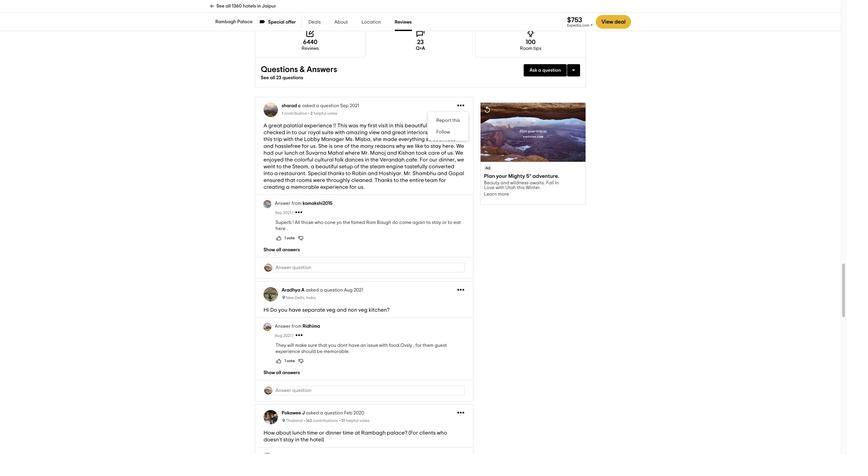 Task type: locate. For each thing, give the bounding box(es) containing it.
stay inside a great palatial experience !!   this was my first visit in this beautiful palace. we checked in to our royal suite with amazing view and great interiors.   we planned this trip with the lobby manager ms. misba, she made everything so seemless and hasslefree for us. she is one of the many reasons why we like to stay here. we had our lunch at suvarna mahal where mr. manoj and kishan took care of us.   we enjoyed the colorful cultural folk dances in the verandah cafe. for our dinner, we went to the steam, a beautiful setup of the steam engine tastefully converted into a restaurant. special thanks to robin and hoshiyar. mr. shambhu and gopal ensured that rooms were throughly cleaned. thanks to the entire team for creating a memorable experience for us.
[[431, 144, 441, 149]]

my
[[360, 123, 367, 129]]

1 vertical spatial rambagh
[[361, 431, 386, 437]]

manoj
[[370, 151, 386, 156]]

1 vertical spatial great
[[392, 130, 406, 136]]

1 vote down .
[[285, 236, 295, 241]]

question up 163 contributions 31 helpful votes
[[324, 412, 343, 416]]

us.
[[310, 144, 317, 149], [448, 151, 455, 156], [358, 185, 365, 190]]

1 horizontal spatial special
[[308, 171, 327, 177]]

0 vertical spatial us.
[[310, 144, 317, 149]]

1 horizontal spatial with
[[335, 130, 345, 136]]

0 vertical spatial see
[[217, 4, 225, 9]]

1 horizontal spatial beautiful
[[405, 123, 427, 129]]

show all answers link up answer question text field
[[264, 247, 465, 254]]

23 up q+a
[[417, 39, 424, 46]]

0 horizontal spatial votes
[[327, 112, 337, 116]]

cone
[[325, 221, 336, 226]]

1 answers from the top
[[282, 248, 300, 253]]

vote
[[287, 236, 295, 241], [287, 360, 295, 364]]

a right creating
[[286, 185, 290, 190]]

dinner
[[326, 431, 342, 437]]

come
[[399, 221, 412, 226]]

0 vertical spatial show all answers
[[264, 248, 300, 253]]

stay inside how about lunch time or dinner time at rambagh palace?  (for clients who doesn't stay in the hotel)
[[283, 438, 294, 443]]

votes inside the sharad c asked a question sep 2021 1 contribution 2 helpful votes
[[327, 112, 337, 116]]

163
[[306, 419, 312, 424]]

1 show all answers from the top
[[264, 248, 300, 253]]

vote down .
[[287, 236, 295, 241]]

1 horizontal spatial have
[[349, 344, 360, 349]]

see inside questions & answers see all 23 questions
[[261, 76, 269, 80]]

stay down about
[[283, 438, 294, 443]]

manager
[[321, 137, 344, 142]]

0 vertical spatial 1 vote
[[285, 236, 295, 241]]

have left an
[[349, 344, 360, 349]]

2 show from the top
[[264, 371, 275, 376]]

1 horizontal spatial this
[[395, 123, 404, 129]]

asked up the 2 at the left of the page
[[302, 104, 315, 109]]

deals
[[309, 20, 321, 25]]

0 vertical spatial you
[[279, 308, 288, 313]]

to down the setup
[[346, 171, 351, 177]]

1 1 vote from the top
[[285, 236, 295, 241]]

for
[[302, 144, 309, 149], [439, 178, 446, 183], [350, 185, 357, 190], [416, 344, 422, 349]]

special left offer
[[268, 20, 285, 25]]

that up 'be'
[[318, 344, 327, 349]]

1 vertical spatial vote
[[287, 360, 295, 364]]

great up made
[[392, 130, 406, 136]]

interiors.
[[407, 130, 429, 136]]

1 vote for a great palatial experience !!   this was my first visit in this beautiful palace. we checked in to our royal suite with amazing view and great interiors.   we planned this trip with the lobby manager ms. misba, she made everything so seemless and hasslefree for us. she is one of the many reasons why we like to stay here. we had our lunch at suvarna mahal where mr. manoj and kishan took care of us.   we enjoyed the colorful cultural folk dances in the verandah cafe. for our dinner, we went to the steam, a beautiful setup of the steam engine tastefully converted into a restaurant. special thanks to robin and hoshiyar. mr. shambhu and gopal ensured that rooms were throughly cleaned. thanks to the entire team for creating a memorable experience for us.
[[285, 236, 295, 241]]

a
[[539, 68, 542, 73], [316, 104, 319, 109], [311, 164, 314, 170], [274, 171, 278, 177], [286, 185, 290, 190], [320, 288, 323, 293], [320, 412, 323, 416]]

2 from from the top
[[292, 325, 302, 330]]

sharad c link
[[282, 104, 301, 109]]

how
[[264, 431, 275, 437]]

special up were
[[308, 171, 327, 177]]

vote for hi do you have separate veg and non veg kitchen?
[[287, 360, 295, 364]]

them
[[423, 344, 434, 349]]

1 inside the sharad c asked a question sep 2021 1 contribution 2 helpful votes
[[282, 112, 283, 116]]

hotel)
[[310, 438, 324, 443]]

care
[[428, 151, 440, 156]]

eat
[[454, 221, 461, 226]]

0 horizontal spatial 23
[[276, 76, 282, 80]]

with right issue
[[379, 344, 388, 349]]

with
[[335, 130, 345, 136], [284, 137, 294, 142], [379, 344, 388, 349]]

a great palatial experience !!   this was my first visit in this beautiful palace. we checked in to our royal suite with amazing view and great interiors.   we planned this trip with the lobby manager ms. misba, she made everything so seemless and hasslefree for us. she is one of the many reasons why we like to stay here. we had our lunch at suvarna mahal where mr. manoj and kishan took care of us.   we enjoyed the colorful cultural folk dances in the verandah cafe. for our dinner, we went to the steam, a beautiful setup of the steam engine tastefully converted into a restaurant. special thanks to robin and hoshiyar. mr. shambhu and gopal ensured that rooms were throughly cleaned. thanks to the entire team for creating a memorable experience for us. link
[[264, 123, 465, 191]]

0 horizontal spatial us.
[[310, 144, 317, 149]]

first
[[368, 123, 377, 129]]

question inside the sharad c asked a question sep 2021 1 contribution 2 helpful votes
[[320, 104, 339, 109]]

time down 31
[[343, 431, 354, 437]]

again
[[413, 221, 426, 226]]

1 | from the top
[[292, 211, 293, 215]]

veg right the non at the bottom of the page
[[359, 308, 368, 313]]

1 vertical spatial sep
[[275, 211, 282, 215]]

with up hasslefree
[[284, 137, 294, 142]]

2 vertical spatial experience
[[276, 350, 300, 355]]

we down everything
[[407, 144, 414, 149]]

and up verandah on the left top of the page
[[387, 151, 397, 156]]

23 q+a
[[416, 39, 425, 51]]

misba,
[[355, 137, 372, 142]]

from left ridhima
[[292, 325, 302, 330]]

do
[[393, 221, 398, 226]]

1 vertical spatial aug
[[275, 334, 282, 338]]

0 horizontal spatial this
[[264, 137, 273, 142]]

1 horizontal spatial we
[[457, 157, 464, 163]]

1 vertical spatial show all answers
[[264, 371, 300, 376]]

guest
[[435, 344, 447, 349]]

1 vertical spatial stay
[[432, 221, 441, 226]]

(for
[[409, 431, 418, 437]]

at inside a great palatial experience !!   this was my first visit in this beautiful palace. we checked in to our royal suite with amazing view and great interiors.   we planned this trip with the lobby manager ms. misba, she made everything so seemless and hasslefree for us. she is one of the many reasons why we like to stay here. we had our lunch at suvarna mahal where mr. manoj and kishan took care of us.   we enjoyed the colorful cultural folk dances in the verandah cafe. for our dinner, we went to the steam, a beautiful setup of the steam engine tastefully converted into a restaurant. special thanks to robin and hoshiyar. mr. shambhu and gopal ensured that rooms were throughly cleaned. thanks to the entire team for creating a memorable experience for us.
[[299, 151, 305, 156]]

show all answers down they
[[264, 371, 300, 376]]

you up memorable.
[[329, 344, 336, 349]]

we right here.
[[457, 144, 464, 149]]

2 vertical spatial our
[[429, 157, 438, 163]]

0 vertical spatial |
[[292, 211, 293, 215]]

questions
[[283, 76, 303, 80]]

who
[[315, 221, 324, 226], [437, 431, 447, 437]]

pokawee j link
[[282, 412, 305, 416]]

to right again
[[427, 221, 431, 226]]

0 vertical spatial mr.
[[361, 151, 369, 156]]

experience inside the 'they will make sure that you dont have an issue with food.ovsly , for them guest experience should be memorable.'
[[276, 350, 300, 355]]

reviews down "6440"
[[302, 46, 319, 51]]

1 horizontal spatial time
[[343, 431, 354, 437]]

asked for time
[[306, 412, 319, 416]]

1 veg from the left
[[327, 308, 336, 313]]

show for hi do you have separate veg and non veg kitchen?
[[264, 371, 275, 376]]

our up enjoyed
[[275, 151, 283, 156]]

or
[[442, 221, 447, 226], [319, 431, 325, 437]]

vote down will
[[287, 360, 295, 364]]

1 vertical spatial votes
[[360, 419, 370, 424]]

1 vertical spatial 1 vote
[[285, 360, 295, 364]]

| up ! on the top left
[[292, 211, 293, 215]]

time up hotel)
[[307, 431, 318, 437]]

of down dances
[[354, 164, 359, 170]]

aug up they
[[275, 334, 282, 338]]

23 inside 23 q+a
[[417, 39, 424, 46]]

stay right again
[[432, 221, 441, 226]]

sep up superb
[[275, 211, 282, 215]]

votes down 2020
[[360, 419, 370, 424]]

2021
[[350, 104, 359, 109], [283, 211, 291, 215], [354, 288, 363, 293], [283, 334, 292, 338]]

beautiful down cultural
[[316, 164, 338, 170]]

show all answers for a great palatial experience !!   this was my first visit in this beautiful palace. we checked in to our royal suite with amazing view and great interiors.   we planned this trip with the lobby manager ms. misba, she made everything so seemless and hasslefree for us. she is one of the many reasons why we like to stay here. we had our lunch at suvarna mahal where mr. manoj and kishan took care of us.   we enjoyed the colorful cultural folk dances in the verandah cafe. for our dinner, we went to the steam, a beautiful setup of the steam engine tastefully converted into a restaurant. special thanks to robin and hoshiyar. mr. shambhu and gopal ensured that rooms were throughly cleaned. thanks to the entire team for creating a memorable experience for us.
[[264, 248, 300, 253]]

1 vertical spatial answer
[[275, 325, 291, 330]]

sep up this
[[340, 104, 349, 109]]

have inside the 'they will make sure that you dont have an issue with food.ovsly , for them guest experience should be memorable.'
[[349, 344, 360, 349]]

1 vertical spatial lunch
[[292, 431, 306, 437]]

0 vertical spatial answers
[[282, 248, 300, 253]]

1 horizontal spatial a
[[302, 288, 305, 293]]

23 inside questions & answers see all 23 questions
[[276, 76, 282, 80]]

rambagh
[[215, 19, 236, 24], [361, 431, 386, 437]]

at
[[299, 151, 305, 156], [355, 431, 360, 437]]

a inside a great palatial experience !!   this was my first visit in this beautiful palace. we checked in to our royal suite with amazing view and great interiors.   we planned this trip with the lobby manager ms. misba, she made everything so seemless and hasslefree for us. she is one of the many reasons why we like to stay here. we had our lunch at suvarna mahal where mr. manoj and kishan took care of us.   we enjoyed the colorful cultural folk dances in the verandah cafe. for our dinner, we went to the steam, a beautiful setup of the steam engine tastefully converted into a restaurant. special thanks to robin and hoshiyar. mr. shambhu and gopal ensured that rooms were throughly cleaned. thanks to the entire team for creating a memorable experience for us.
[[264, 123, 267, 129]]

2 vote from the top
[[287, 360, 295, 364]]

1 vote from the top
[[287, 236, 295, 241]]

0 vertical spatial rambagh
[[215, 19, 236, 24]]

feb
[[344, 412, 353, 416]]

lunch inside a great palatial experience !!   this was my first visit in this beautiful palace. we checked in to our royal suite with amazing view and great interiors.   we planned this trip with the lobby manager ms. misba, she made everything so seemless and hasslefree for us. she is one of the many reasons why we like to stay here. we had our lunch at suvarna mahal where mr. manoj and kishan took care of us.   we enjoyed the colorful cultural folk dances in the verandah cafe. for our dinner, we went to the steam, a beautiful setup of the steam engine tastefully converted into a restaurant. special thanks to robin and hoshiyar. mr. shambhu and gopal ensured that rooms were throughly cleaned. thanks to the entire team for creating a memorable experience for us.
[[285, 151, 298, 156]]

many
[[360, 144, 374, 149]]

at up colorful
[[299, 151, 305, 156]]

2 vertical spatial of
[[354, 164, 359, 170]]

2 answer from the top
[[275, 325, 291, 330]]

steam
[[370, 164, 385, 170]]

0 horizontal spatial rambagh
[[215, 19, 236, 24]]

questions
[[261, 66, 298, 74]]

2 vertical spatial stay
[[283, 438, 294, 443]]

2 answers from the top
[[282, 371, 300, 376]]

1 horizontal spatial you
[[329, 344, 336, 349]]

engine
[[387, 164, 404, 170]]

1 horizontal spatial our
[[299, 130, 307, 136]]

this down checked
[[264, 137, 273, 142]]

view deal button
[[596, 15, 631, 29]]

0 horizontal spatial that
[[285, 178, 296, 183]]

in inside how about lunch time or dinner time at rambagh palace?  (for clients who doesn't stay in the hotel)
[[295, 438, 300, 443]]

kamakshi2015
[[303, 202, 333, 206]]

1 vertical spatial beautiful
[[316, 164, 338, 170]]

Answer question text field
[[273, 263, 465, 273]]

question up hi do you have separate veg and non veg kitchen?
[[324, 288, 343, 293]]

aug up the non at the bottom of the page
[[344, 288, 353, 293]]

0 horizontal spatial a
[[264, 123, 267, 129]]

tastefully
[[405, 164, 428, 170]]

sep 2021 |
[[275, 211, 294, 215]]

a up ensured
[[274, 171, 278, 177]]

answer up the 'aug 2021 |'
[[275, 325, 291, 330]]

in left hotel)
[[295, 438, 300, 443]]

question for pokawee j asked a question feb 2020
[[324, 412, 343, 416]]

all left 1360
[[226, 4, 231, 9]]

helpful right the 2 at the left of the page
[[314, 112, 327, 116]]

asked for have
[[306, 288, 319, 293]]

to down palatial
[[292, 130, 297, 136]]

hasslefree
[[275, 144, 301, 149]]

the
[[295, 137, 303, 142], [351, 144, 359, 149], [285, 157, 293, 163], [371, 157, 379, 163], [283, 164, 291, 170], [361, 164, 369, 170], [400, 178, 408, 183], [343, 221, 350, 226], [301, 438, 309, 443]]

lunch
[[285, 151, 298, 156], [292, 431, 306, 437]]

2021 up was
[[350, 104, 359, 109]]

this right the report
[[453, 118, 460, 123]]

1 vertical spatial answers
[[282, 371, 300, 376]]

mr. down tastefully
[[404, 171, 412, 177]]

2 horizontal spatial this
[[453, 118, 460, 123]]

1 vertical spatial 23
[[276, 76, 282, 80]]

a right "aradhya"
[[302, 288, 305, 293]]

the right yo
[[343, 221, 350, 226]]

who inside how about lunch time or dinner time at rambagh palace?  (for clients who doesn't stay in the hotel)
[[437, 431, 447, 437]]

enjoyed
[[264, 157, 284, 163]]

1 horizontal spatial mr.
[[404, 171, 412, 177]]

and down 'converted'
[[438, 171, 448, 177]]

question inside button
[[543, 68, 561, 73]]

| up will
[[292, 334, 293, 338]]

0 vertical spatial show
[[264, 248, 275, 253]]

a right the "c"
[[316, 104, 319, 109]]

1 for you
[[285, 360, 286, 364]]

sep inside the sharad c asked a question sep 2021 1 contribution 2 helpful votes
[[340, 104, 349, 109]]

show all answers link up answer question text box
[[264, 371, 465, 377]]

separate
[[302, 308, 325, 313]]

superb
[[276, 221, 292, 226]]

1 vertical spatial or
[[319, 431, 325, 437]]

great up checked
[[269, 123, 282, 129]]

1 show from the top
[[264, 248, 275, 253]]

or left eat
[[442, 221, 447, 226]]

you right do
[[279, 308, 288, 313]]

offer
[[286, 20, 296, 25]]

0 vertical spatial of
[[345, 144, 350, 149]]

,
[[413, 344, 415, 349]]

about
[[276, 431, 291, 437]]

sure
[[308, 344, 317, 349]]

all down questions
[[270, 76, 275, 80]]

hotels
[[243, 4, 256, 9]]

1 show all answers link from the top
[[264, 247, 465, 254]]

| for hi do you have separate veg and non veg kitchen?
[[292, 334, 293, 338]]

helpful
[[314, 112, 327, 116], [346, 419, 359, 424]]

who right the clients in the bottom of the page
[[437, 431, 447, 437]]

throughly
[[327, 178, 350, 183]]

0 horizontal spatial reviews
[[302, 46, 319, 51]]

answer up the sep 2021 |
[[275, 202, 291, 206]]

1 horizontal spatial who
[[437, 431, 447, 437]]

of
[[345, 144, 350, 149], [441, 151, 446, 156], [354, 164, 359, 170]]

!!
[[334, 123, 336, 129]]

dinner,
[[439, 157, 456, 163]]

view
[[602, 19, 614, 25]]

&
[[300, 66, 305, 74]]

0 vertical spatial that
[[285, 178, 296, 183]]

1 vertical spatial at
[[355, 431, 360, 437]]

0 vertical spatial votes
[[327, 112, 337, 116]]

2 time from the left
[[343, 431, 354, 437]]

question right ask
[[543, 68, 561, 73]]

0 vertical spatial stay
[[431, 144, 441, 149]]

a down colorful
[[311, 164, 314, 170]]

0 horizontal spatial at
[[299, 151, 305, 156]]

0 horizontal spatial you
[[279, 308, 288, 313]]

question up !!
[[320, 104, 339, 109]]

for inside the 'they will make sure that you dont have an issue with food.ovsly , for them guest experience should be memorable.'
[[416, 344, 422, 349]]

0 vertical spatial 1
[[282, 112, 283, 116]]

votes up !!
[[327, 112, 337, 116]]

0 vertical spatial show all answers link
[[264, 247, 465, 254]]

at down 2020
[[355, 431, 360, 437]]

0 horizontal spatial with
[[284, 137, 294, 142]]

see down questions
[[261, 76, 269, 80]]

1 horizontal spatial helpful
[[346, 419, 359, 424]]

0 horizontal spatial special
[[268, 20, 285, 25]]

2 vertical spatial asked
[[306, 412, 319, 416]]

mr.
[[361, 151, 369, 156], [404, 171, 412, 177]]

0 horizontal spatial beautiful
[[316, 164, 338, 170]]

1 horizontal spatial reviews
[[395, 20, 412, 25]]

clients
[[420, 431, 436, 437]]

hoshiyar.
[[379, 171, 403, 177]]

2 | from the top
[[292, 334, 293, 338]]

2021 inside the sharad c asked a question sep 2021 1 contribution 2 helpful votes
[[350, 104, 359, 109]]

ensured
[[264, 178, 284, 183]]

1 horizontal spatial rambagh
[[361, 431, 386, 437]]

lunch inside how about lunch time or dinner time at rambagh palace?  (for clients who doesn't stay in the hotel)
[[292, 431, 306, 437]]

stay up care
[[431, 144, 441, 149]]

a right ask
[[539, 68, 542, 73]]

contribution
[[284, 112, 307, 116]]

1 horizontal spatial great
[[392, 130, 406, 136]]

2 show all answers link from the top
[[264, 371, 465, 377]]

great
[[269, 123, 282, 129], [392, 130, 406, 136]]

1 vertical spatial us.
[[448, 151, 455, 156]]

is
[[329, 144, 333, 149]]

us. down cleaned.
[[358, 185, 365, 190]]

see left 1360
[[217, 4, 225, 9]]

1 from from the top
[[292, 202, 302, 206]]

follow
[[437, 130, 450, 135]]

question
[[543, 68, 561, 73], [320, 104, 339, 109], [324, 288, 343, 293], [324, 412, 343, 416]]

1 horizontal spatial veg
[[359, 308, 368, 313]]

2 vertical spatial us.
[[358, 185, 365, 190]]

1 vertical spatial |
[[292, 334, 293, 338]]

1 vote for hi do you have separate veg and non veg kitchen?
[[285, 360, 295, 364]]

1 horizontal spatial at
[[355, 431, 360, 437]]

for right ','
[[416, 344, 422, 349]]

have up answer from ridhima
[[289, 308, 301, 313]]

to down so
[[425, 144, 430, 149]]

0 vertical spatial vote
[[287, 236, 295, 241]]

0 vertical spatial lunch
[[285, 151, 298, 156]]

0 vertical spatial who
[[315, 221, 324, 226]]

you inside the 'they will make sure that you dont have an issue with food.ovsly , for them guest experience should be memorable.'
[[329, 344, 336, 349]]

a
[[264, 123, 267, 129], [302, 288, 305, 293]]

0 vertical spatial aug
[[344, 288, 353, 293]]

answer for a great palatial experience !!   this was my first visit in this beautiful palace. we checked in to our royal suite with amazing view and great interiors.   we planned this trip with the lobby manager ms. misba, she made everything so seemless and hasslefree for us. she is one of the many reasons why we like to stay here. we had our lunch at suvarna mahal where mr. manoj and kishan took care of us.   we enjoyed the colorful cultural folk dances in the verandah cafe. for our dinner, we went to the steam, a beautiful setup of the steam engine tastefully converted into a restaurant. special thanks to robin and hoshiyar. mr. shambhu and gopal ensured that rooms were throughly cleaned. thanks to the entire team for creating a memorable experience for us.
[[275, 202, 291, 206]]

0 vertical spatial answer
[[275, 202, 291, 206]]

beautiful up interiors.
[[405, 123, 427, 129]]

1 down here
[[285, 236, 286, 241]]

2 vertical spatial with
[[379, 344, 388, 349]]

aug 2021 |
[[275, 334, 294, 338]]

1 horizontal spatial sep
[[340, 104, 349, 109]]

0 vertical spatial special
[[268, 20, 285, 25]]

q+a
[[416, 46, 425, 51]]

the left hotel)
[[301, 438, 309, 443]]

show all answers for hi do you have separate veg and non veg kitchen?
[[264, 371, 300, 376]]

answers down .
[[282, 248, 300, 253]]

here
[[276, 227, 286, 232]]

for down cleaned.
[[350, 185, 357, 190]]

2 show all answers from the top
[[264, 371, 300, 376]]

1 horizontal spatial or
[[442, 221, 447, 226]]

0 horizontal spatial or
[[319, 431, 325, 437]]

1 horizontal spatial aug
[[344, 288, 353, 293]]

0 vertical spatial a
[[264, 123, 267, 129]]

reasons
[[375, 144, 395, 149]]

or inside superb ! all those who cone yo the famed ram baugh do come again to stay or to eat here .
[[442, 221, 447, 226]]

2 1 vote from the top
[[285, 360, 295, 364]]

163 contributions 31 helpful votes
[[306, 419, 370, 424]]

1 answer from the top
[[275, 202, 291, 206]]

asked up 163
[[306, 412, 319, 416]]

1 vertical spatial 1
[[285, 236, 286, 241]]

a inside the sharad c asked a question sep 2021 1 contribution 2 helpful votes
[[316, 104, 319, 109]]

1 vertical spatial you
[[329, 344, 336, 349]]

so
[[426, 137, 432, 142]]

advertisement region
[[481, 103, 586, 205]]

asked right aradhya a link
[[306, 288, 319, 293]]

1
[[282, 112, 283, 116], [285, 236, 286, 241], [285, 360, 286, 364]]

our down palatial
[[299, 130, 307, 136]]

1 down sharad
[[282, 112, 283, 116]]

0 vertical spatial great
[[269, 123, 282, 129]]

2021 up superb
[[283, 211, 291, 215]]

lunch down hasslefree
[[285, 151, 298, 156]]

veg right separate at the left
[[327, 308, 336, 313]]

0 vertical spatial helpful
[[314, 112, 327, 116]]

stay inside superb ! all those who cone yo the famed ram baugh do come again to stay or to eat here .
[[432, 221, 441, 226]]

beautiful
[[405, 123, 427, 129], [316, 164, 338, 170]]



Task type: describe. For each thing, give the bounding box(es) containing it.
6440 reviews
[[302, 39, 319, 51]]

aradhya a asked a question aug 2021
[[282, 288, 363, 293]]

location
[[362, 20, 381, 25]]

to down the "hoshiyar."
[[394, 178, 399, 183]]

0 vertical spatial our
[[299, 130, 307, 136]]

we up planned
[[449, 123, 457, 129]]

j
[[302, 412, 305, 416]]

asked inside the sharad c asked a question sep 2021 1 contribution 2 helpful votes
[[302, 104, 315, 109]]

sharad
[[282, 104, 297, 109]]

0 horizontal spatial of
[[345, 144, 350, 149]]

0 vertical spatial experience
[[304, 123, 332, 129]]

make
[[295, 344, 307, 349]]

answer from kamakshi2015
[[275, 202, 333, 206]]

100
[[526, 39, 536, 46]]

all down here
[[276, 248, 281, 253]]

converted
[[429, 164, 455, 170]]

a up hi do you have separate veg and non veg kitchen?
[[320, 288, 323, 293]]

to down enjoyed
[[277, 164, 282, 170]]

tips
[[534, 46, 542, 51]]

an
[[361, 344, 366, 349]]

dances
[[345, 157, 364, 163]]

hi do you have separate veg and non veg kitchen?
[[264, 308, 390, 313]]

show all answers link for a great palatial experience !!   this was my first visit in this beautiful palace. we checked in to our royal suite with amazing view and great interiors.   we planned this trip with the lobby manager ms. misba, she made everything so seemless and hasslefree for us. she is one of the many reasons why we like to stay here. we had our lunch at suvarna mahal where mr. manoj and kishan took care of us.   we enjoyed the colorful cultural folk dances in the verandah cafe. for our dinner, we went to the steam, a beautiful setup of the steam engine tastefully converted into a restaurant. special thanks to robin and hoshiyar. mr. shambhu and gopal ensured that rooms were throughly cleaned. thanks to the entire team for creating a memorable experience for us.
[[264, 247, 465, 254]]

from for a great palatial experience !!   this was my first visit in this beautiful palace. we checked in to our royal suite with amazing view and great interiors.   we planned this trip with the lobby manager ms. misba, she made everything so seemless and hasslefree for us. she is one of the many reasons why we like to stay here. we had our lunch at suvarna mahal where mr. manoj and kishan took care of us.   we enjoyed the colorful cultural folk dances in the verandah cafe. for our dinner, we went to the steam, a beautiful setup of the steam engine tastefully converted into a restaurant. special thanks to robin and hoshiyar. mr. shambhu and gopal ensured that rooms were throughly cleaned. thanks to the entire team for creating a memorable experience for us.
[[292, 202, 302, 206]]

team
[[425, 178, 438, 183]]

entire
[[410, 178, 424, 183]]

jaipur
[[262, 4, 276, 9]]

2 horizontal spatial our
[[429, 157, 438, 163]]

doesn't
[[264, 438, 282, 443]]

1360
[[232, 4, 242, 9]]

1 horizontal spatial of
[[354, 164, 359, 170]]

0 vertical spatial reviews
[[395, 20, 412, 25]]

kitchen?
[[369, 308, 390, 313]]

0 horizontal spatial sep
[[275, 211, 282, 215]]

mahal
[[328, 151, 344, 156]]

2021 up will
[[283, 334, 292, 338]]

all down they
[[276, 371, 281, 376]]

the up hasslefree
[[295, 137, 303, 142]]

rambagh inside how about lunch time or dinner time at rambagh palace?  (for clients who doesn't stay in the hotel)
[[361, 431, 386, 437]]

cleaned.
[[352, 178, 374, 183]]

1 vertical spatial mr.
[[404, 171, 412, 177]]

all inside questions & answers see all 23 questions
[[270, 76, 275, 80]]

rambagh palace
[[215, 19, 253, 24]]

!
[[293, 221, 294, 226]]

planned
[[439, 130, 460, 136]]

ridhima link
[[303, 325, 320, 330]]

like
[[415, 144, 423, 149]]

1 horizontal spatial us.
[[358, 185, 365, 190]]

superb ! all those who cone yo the famed ram baugh do come again to stay or to eat here .
[[276, 221, 461, 232]]

in down palatial
[[287, 130, 291, 136]]

2 horizontal spatial us.
[[448, 151, 455, 156]]

question for sharad c asked a question sep 2021 1 contribution 2 helpful votes
[[320, 104, 339, 109]]

we up the dinner,
[[456, 151, 463, 156]]

ridhima
[[303, 325, 320, 330]]

in right dances
[[365, 157, 369, 163]]

about
[[335, 20, 348, 25]]

that inside a great palatial experience !!   this was my first visit in this beautiful palace. we checked in to our royal suite with amazing view and great interiors.   we planned this trip with the lobby manager ms. misba, she made everything so seemless and hasslefree for us. she is one of the many reasons why we like to stay here. we had our lunch at suvarna mahal where mr. manoj and kishan took care of us.   we enjoyed the colorful cultural folk dances in the verandah cafe. for our dinner, we went to the steam, a beautiful setup of the steam engine tastefully converted into a restaurant. special thanks to robin and hoshiyar. mr. shambhu and gopal ensured that rooms were throughly cleaned. thanks to the entire team for creating a memorable experience for us.
[[285, 178, 296, 183]]

for
[[420, 157, 428, 163]]

or inside how about lunch time or dinner time at rambagh palace?  (for clients who doesn't stay in the hotel)
[[319, 431, 325, 437]]

rooms
[[297, 178, 312, 183]]

a inside button
[[539, 68, 542, 73]]

in right visit
[[389, 123, 394, 129]]

visit
[[379, 123, 388, 129]]

and down "steam" in the left top of the page
[[368, 171, 378, 177]]

the up "steam" in the left top of the page
[[371, 157, 379, 163]]

into
[[264, 171, 273, 177]]

1 time from the left
[[307, 431, 318, 437]]

$753
[[567, 17, 583, 23]]

here.
[[443, 144, 455, 149]]

that inside the 'they will make sure that you dont have an issue with food.ovsly , for them guest experience should be memorable.'
[[318, 344, 327, 349]]

with inside the 'they will make sure that you dont have an issue with food.ovsly , for them guest experience should be memorable.'
[[379, 344, 388, 349]]

contributions
[[313, 419, 338, 424]]

1 vertical spatial reviews
[[302, 46, 319, 51]]

hi do you have separate veg and non veg kitchen? link
[[264, 307, 465, 314]]

0 horizontal spatial see
[[217, 4, 225, 9]]

ask
[[530, 68, 538, 73]]

special offer
[[268, 20, 296, 25]]

and left the non at the bottom of the page
[[337, 308, 347, 313]]

1 vertical spatial we
[[457, 157, 464, 163]]

hi
[[264, 308, 269, 313]]

were
[[313, 178, 325, 183]]

food.ovsly
[[389, 344, 412, 349]]

2021 up hi do you have separate veg and non veg kitchen? link
[[354, 288, 363, 293]]

and down visit
[[381, 130, 391, 136]]

the down hasslefree
[[285, 157, 293, 163]]

1 vertical spatial a
[[302, 288, 305, 293]]

| for a great palatial experience !!   this was my first visit in this beautiful palace. we checked in to our royal suite with amazing view and great interiors.   we planned this trip with the lobby manager ms. misba, she made everything so seemless and hasslefree for us. she is one of the many reasons why we like to stay here. we had our lunch at suvarna mahal where mr. manoj and kishan took care of us.   we enjoyed the colorful cultural folk dances in the verandah cafe. for our dinner, we went to the steam, a beautiful setup of the steam engine tastefully converted into a restaurant. special thanks to robin and hoshiyar. mr. shambhu and gopal ensured that rooms were throughly cleaned. thanks to the entire team for creating a memorable experience for us.
[[292, 211, 293, 215]]

0 horizontal spatial mr.
[[361, 151, 369, 156]]

question for aradhya a asked a question aug 2021
[[324, 288, 343, 293]]

trip
[[274, 137, 282, 142]]

checked
[[264, 130, 285, 136]]

show for a great palatial experience !!   this was my first visit in this beautiful palace. we checked in to our royal suite with amazing view and great interiors.   we planned this trip with the lobby manager ms. misba, she made everything so seemless and hasslefree for us. she is one of the many reasons why we like to stay here. we had our lunch at suvarna mahal where mr. manoj and kishan took care of us.   we enjoyed the colorful cultural folk dances in the verandah cafe. for our dinner, we went to the steam, a beautiful setup of the steam engine tastefully converted into a restaurant. special thanks to robin and hoshiyar. mr. shambhu and gopal ensured that rooms were throughly cleaned. thanks to the entire team for creating a memorable experience for us.
[[264, 248, 275, 253]]

in inside see all 1360 hotels in jaipur link
[[257, 4, 261, 9]]

0 horizontal spatial aug
[[275, 334, 282, 338]]

the inside how about lunch time or dinner time at rambagh palace?  (for clients who doesn't stay in the hotel)
[[301, 438, 309, 443]]

to left eat
[[448, 221, 453, 226]]

ram
[[366, 221, 376, 226]]

from for hi do you have separate veg and non veg kitchen?
[[292, 325, 302, 330]]

room
[[520, 46, 533, 51]]

expedia.com
[[567, 23, 590, 27]]

verandah
[[380, 157, 405, 163]]

cafe.
[[406, 157, 419, 163]]

vote for a great palatial experience !!   this was my first visit in this beautiful palace. we checked in to our royal suite with amazing view and great interiors.   we planned this trip with the lobby manager ms. misba, she made everything so seemless and hasslefree for us. she is one of the many reasons why we like to stay here. we had our lunch at suvarna mahal where mr. manoj and kishan took care of us.   we enjoyed the colorful cultural folk dances in the verandah cafe. for our dinner, we went to the steam, a beautiful setup of the steam engine tastefully converted into a restaurant. special thanks to robin and hoshiyar. mr. shambhu and gopal ensured that rooms were throughly cleaned. thanks to the entire team for creating a memorable experience for us.
[[287, 236, 295, 241]]

memorable.
[[324, 350, 350, 355]]

questions & answers see all 23 questions
[[261, 66, 337, 80]]

0 horizontal spatial we
[[407, 144, 414, 149]]

answer for hi do you have separate veg and non veg kitchen?
[[275, 325, 291, 330]]

shambhu
[[413, 171, 436, 177]]

folk
[[335, 157, 344, 163]]

took
[[416, 151, 427, 156]]

suvarna
[[306, 151, 327, 156]]

the left entire
[[400, 178, 408, 183]]

everything
[[399, 137, 425, 142]]

answers for a great palatial experience !!   this was my first visit in this beautiful palace. we checked in to our royal suite with amazing view and great interiors.   we planned this trip with the lobby manager ms. misba, she made everything so seemless and hasslefree for us. she is one of the many reasons why we like to stay here. we had our lunch at suvarna mahal where mr. manoj and kishan took care of us.   we enjoyed the colorful cultural folk dances in the verandah cafe. for our dinner, we went to the steam, a beautiful setup of the steam engine tastefully converted into a restaurant. special thanks to robin and hoshiyar. mr. shambhu and gopal ensured that rooms were throughly cleaned. thanks to the entire team for creating a memorable experience for us.
[[282, 248, 300, 253]]

will
[[287, 344, 294, 349]]

1 vertical spatial experience
[[320, 185, 349, 190]]

one
[[334, 144, 344, 149]]

for right 'team'
[[439, 178, 446, 183]]

helpful inside the sharad c asked a question sep 2021 1 contribution 2 helpful votes
[[314, 112, 327, 116]]

colorful
[[294, 157, 314, 163]]

0 horizontal spatial have
[[289, 308, 301, 313]]

2 veg from the left
[[359, 308, 368, 313]]

they
[[276, 344, 286, 349]]

we down palace.
[[430, 130, 438, 136]]

2 horizontal spatial of
[[441, 151, 446, 156]]

0 vertical spatial beautiful
[[405, 123, 427, 129]]

special inside a great palatial experience !!   this was my first visit in this beautiful palace. we checked in to our royal suite with amazing view and great interiors.   we planned this trip with the lobby manager ms. misba, she made everything so seemless and hasslefree for us. she is one of the many reasons why we like to stay here. we had our lunch at suvarna mahal where mr. manoj and kishan took care of us.   we enjoyed the colorful cultural folk dances in the verandah cafe. for our dinner, we went to the steam, a beautiful setup of the steam engine tastefully converted into a restaurant. special thanks to robin and hoshiyar. mr. shambhu and gopal ensured that rooms were throughly cleaned. thanks to the entire team for creating a memorable experience for us.
[[308, 171, 327, 177]]

famed
[[351, 221, 365, 226]]

steam,
[[292, 164, 310, 170]]

1 for palatial
[[285, 236, 286, 241]]

6440
[[303, 39, 318, 46]]

royal
[[308, 130, 321, 136]]

answers for hi do you have separate veg and non veg kitchen?
[[282, 371, 300, 376]]

went
[[264, 164, 276, 170]]

2020
[[354, 412, 364, 416]]

answers
[[307, 66, 337, 74]]

why
[[396, 144, 406, 149]]

show all answers link for hi do you have separate veg and non veg kitchen?
[[264, 371, 465, 377]]

the up robin
[[361, 164, 369, 170]]

creating
[[264, 185, 285, 190]]

a up contributions
[[320, 412, 323, 416]]

the inside superb ! all those who cone yo the famed ram baugh do come again to stay or to eat here .
[[343, 221, 350, 226]]

1 vertical spatial our
[[275, 151, 283, 156]]

ms.
[[346, 137, 354, 142]]

a great palatial experience !!   this was my first visit in this beautiful palace. we checked in to our royal suite with amazing view and great interiors.   we planned this trip with the lobby manager ms. misba, she made everything so seemless and hasslefree for us. she is one of the many reasons why we like to stay here. we had our lunch at suvarna mahal where mr. manoj and kishan took care of us.   we enjoyed the colorful cultural folk dances in the verandah cafe. for our dinner, we went to the steam, a beautiful setup of the steam engine tastefully converted into a restaurant. special thanks to robin and hoshiyar. mr. shambhu and gopal ensured that rooms were throughly cleaned. thanks to the entire team for creating a memorable experience for us.
[[264, 123, 464, 190]]

1 vertical spatial with
[[284, 137, 294, 142]]

at inside how about lunch time or dinner time at rambagh palace?  (for clients who doesn't stay in the hotel)
[[355, 431, 360, 437]]

and up had
[[264, 144, 274, 149]]

where
[[345, 151, 360, 156]]

they will make sure that you dont have an issue with food.ovsly , for them guest experience should be memorable.
[[276, 344, 447, 355]]

who inside superb ! all those who cone yo the famed ram baugh do come again to stay or to eat here .
[[315, 221, 324, 226]]

the up where
[[351, 144, 359, 149]]

the up restaurant.
[[283, 164, 291, 170]]

yo
[[337, 221, 342, 226]]

she
[[373, 137, 382, 142]]

for down lobby
[[302, 144, 309, 149]]

restaurant.
[[279, 171, 307, 177]]

2
[[311, 112, 313, 116]]

31
[[341, 419, 345, 424]]

Answer question text field
[[273, 387, 465, 396]]



Task type: vqa. For each thing, say whether or not it's contained in the screenshot.
the leftmost on
no



